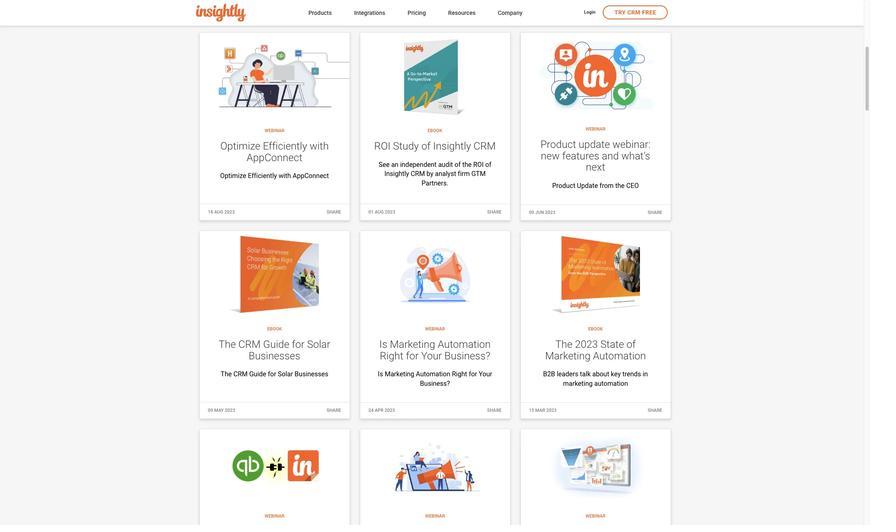 Task type: vqa. For each thing, say whether or not it's contained in the screenshot.
rightmost "built"
no



Task type: describe. For each thing, give the bounding box(es) containing it.
18 aug 2023
[[208, 210, 235, 215]]

solar inside the crm guide for solar businesses
[[307, 339, 330, 351]]

try crm free
[[615, 9, 656, 16]]

products link
[[308, 8, 332, 19]]

trends
[[622, 371, 641, 379]]

the for leaders
[[555, 339, 572, 351]]

b2b
[[543, 371, 555, 379]]

roi study of insightly crm
[[374, 140, 496, 152]]

of up gtm
[[485, 161, 491, 169]]

analyst
[[435, 170, 456, 178]]

product for product update from the ceo
[[552, 182, 575, 190]]

nov for 06
[[214, 11, 223, 17]]

and
[[602, 150, 619, 162]]

optimize inside optimize efficiently with appconnect
[[220, 140, 260, 152]]

insightly inside see an independent audit of the roi of insightly crm by analyst firm gtm partners.
[[384, 170, 409, 178]]

crm inside see an independent audit of the roi of insightly crm by analyst firm gtm partners.
[[411, 170, 425, 178]]

of inside the 2023 state of marketing automation
[[627, 339, 636, 351]]

1 vertical spatial appconnect
[[293, 172, 329, 180]]

about
[[592, 371, 609, 379]]

18
[[208, 210, 213, 215]]

of up firm
[[455, 161, 461, 169]]

jun
[[535, 210, 544, 215]]

update
[[579, 139, 610, 151]]

2023 for roi study of insightly crm
[[385, 210, 395, 215]]

share for product update webinar: new features and what's next
[[648, 210, 662, 215]]

from
[[600, 182, 614, 190]]

next
[[586, 161, 605, 173]]

partners.
[[422, 179, 448, 187]]

mar
[[535, 409, 545, 414]]

01 nov 2023
[[368, 11, 395, 17]]

1 vertical spatial business?
[[420, 380, 450, 388]]

gtm
[[471, 170, 486, 178]]

apr
[[375, 409, 384, 414]]

b2b leaders talk about key trends in marketing automation
[[543, 371, 648, 388]]

24
[[368, 409, 374, 414]]

roi inside see an independent audit of the roi of insightly crm by analyst firm gtm partners.
[[473, 161, 484, 169]]

may
[[214, 408, 224, 414]]

2 optimize from the top
[[220, 172, 246, 180]]

2 webinar link from the left
[[360, 430, 510, 526]]

1 horizontal spatial with
[[310, 140, 329, 152]]

see an independent audit of the roi of insightly crm by analyst firm gtm partners.
[[379, 161, 491, 187]]

product for product update webinar: new features and what's next
[[541, 139, 576, 151]]

0 vertical spatial your
[[421, 350, 442, 362]]

try crm free link
[[603, 5, 668, 19]]

features
[[562, 150, 599, 162]]

0 vertical spatial right
[[380, 350, 403, 362]]

ebook for state
[[588, 327, 603, 332]]

businesses inside the crm guide for solar businesses
[[249, 350, 300, 362]]

0 vertical spatial the crm guide for solar businesses
[[219, 339, 330, 362]]

1 vertical spatial guide
[[249, 371, 266, 379]]

1 webinar link from the left
[[200, 430, 349, 526]]

1 vertical spatial efficiently
[[248, 172, 277, 180]]

login link
[[584, 9, 595, 16]]

aug for optimize efficiently with appconnect
[[214, 210, 223, 215]]

the 2023 state of marketing automation
[[545, 339, 646, 362]]

resources
[[448, 9, 476, 16]]

1 horizontal spatial insightly
[[433, 140, 471, 152]]

of up independent
[[421, 140, 431, 152]]

1 vertical spatial with
[[279, 172, 291, 180]]

share for the 2023 state of marketing automation
[[648, 409, 662, 414]]

insightly logo link
[[196, 4, 295, 22]]

try crm free button
[[603, 5, 668, 19]]

3 webinar link from the left
[[521, 430, 670, 526]]

09 for product update webinar: new features and what's next
[[529, 210, 534, 215]]

0 vertical spatial roi
[[374, 140, 391, 152]]

2023 for the crm guide for solar businesses
[[225, 408, 235, 414]]

resources link
[[448, 8, 476, 19]]

insightly logo image
[[196, 4, 246, 22]]

efficiently inside optimize efficiently with appconnect
[[263, 140, 307, 152]]

state
[[600, 339, 624, 351]]

crm inside button
[[627, 9, 640, 16]]

share for optimize efficiently with appconnect
[[327, 210, 341, 215]]

firm
[[458, 170, 470, 178]]

24 apr 2023
[[368, 409, 395, 414]]

1 vertical spatial businesses
[[295, 371, 328, 379]]

01 aug 2023
[[368, 210, 395, 215]]

nov for 01
[[375, 11, 384, 17]]

share for is marketing automation right for your business?
[[487, 409, 502, 414]]



Task type: locate. For each thing, give the bounding box(es) containing it.
of right state
[[627, 339, 636, 351]]

1 vertical spatial product
[[552, 182, 575, 190]]

independent
[[400, 161, 437, 169]]

0 horizontal spatial your
[[421, 350, 442, 362]]

integrations link
[[354, 8, 385, 19]]

login
[[584, 10, 595, 15]]

1 aug from the left
[[214, 210, 223, 215]]

company
[[498, 9, 522, 16]]

marketing inside the 2023 state of marketing automation
[[545, 350, 591, 362]]

roi up gtm
[[473, 161, 484, 169]]

0 vertical spatial 09
[[529, 210, 534, 215]]

aug for roi study of insightly crm
[[375, 210, 384, 215]]

01
[[368, 11, 374, 17], [368, 210, 374, 215]]

2023 for product update webinar: new features and what's next
[[545, 210, 555, 215]]

the up firm
[[462, 161, 472, 169]]

09 left "may"
[[208, 408, 213, 414]]

1 vertical spatial is marketing automation right for your business?
[[378, 371, 492, 388]]

products
[[308, 9, 332, 16]]

automation inside the 2023 state of marketing automation
[[593, 350, 646, 362]]

1 vertical spatial your
[[479, 371, 492, 379]]

key
[[611, 371, 621, 379]]

1 vertical spatial the crm guide for solar businesses
[[221, 371, 328, 379]]

1 vertical spatial 09
[[208, 408, 213, 414]]

0 vertical spatial with
[[310, 140, 329, 152]]

0 horizontal spatial ebook
[[267, 327, 282, 332]]

free
[[642, 9, 656, 16]]

0 horizontal spatial aug
[[214, 210, 223, 215]]

integrations
[[354, 9, 385, 16]]

guide inside the crm guide for solar businesses
[[263, 339, 289, 351]]

businesses
[[249, 350, 300, 362], [295, 371, 328, 379]]

ebook for guide
[[267, 327, 282, 332]]

1 vertical spatial is
[[378, 371, 383, 379]]

2023 for is marketing automation right for your business?
[[385, 409, 395, 414]]

roi
[[374, 140, 391, 152], [473, 161, 484, 169]]

roi up see
[[374, 140, 391, 152]]

1 horizontal spatial roi
[[473, 161, 484, 169]]

0 horizontal spatial nov
[[214, 11, 223, 17]]

guide
[[263, 339, 289, 351], [249, 371, 266, 379]]

product inside "product update webinar: new features and what's next"
[[541, 139, 576, 151]]

insightly
[[433, 140, 471, 152], [384, 170, 409, 178]]

insightly down an
[[384, 170, 409, 178]]

what's
[[621, 150, 650, 162]]

1 01 from the top
[[368, 11, 374, 17]]

share for roi study of insightly crm
[[487, 210, 502, 215]]

1 horizontal spatial the
[[615, 182, 625, 190]]

in
[[643, 371, 648, 379]]

1 horizontal spatial your
[[479, 371, 492, 379]]

nov left pricing 'link' on the left of the page
[[375, 11, 384, 17]]

0 horizontal spatial roi
[[374, 140, 391, 152]]

09 may 2023
[[208, 408, 235, 414]]

webinar
[[586, 126, 605, 132], [265, 128, 284, 134], [425, 327, 445, 332], [265, 514, 284, 520], [425, 514, 445, 520], [586, 514, 605, 520]]

leaders
[[557, 371, 578, 379]]

efficiently
[[263, 140, 307, 152], [248, 172, 277, 180]]

for
[[292, 339, 305, 351], [406, 350, 419, 362], [268, 371, 276, 379], [469, 371, 477, 379]]

0 vertical spatial optimize
[[220, 140, 260, 152]]

by
[[427, 170, 433, 178]]

2023 for the 2023 state of marketing automation
[[546, 409, 557, 414]]

nov
[[214, 11, 223, 17], [375, 11, 384, 17]]

1 vertical spatial the
[[615, 182, 625, 190]]

2023 inside the 2023 state of marketing automation
[[575, 339, 598, 351]]

09
[[529, 210, 534, 215], [208, 408, 213, 414]]

share for the crm guide for solar businesses
[[327, 408, 341, 414]]

product update from the ceo
[[552, 182, 639, 190]]

see
[[379, 161, 390, 169]]

update
[[577, 182, 598, 190]]

1 vertical spatial optimize efficiently with appconnect
[[220, 172, 329, 180]]

the left ceo
[[615, 182, 625, 190]]

1 horizontal spatial right
[[452, 371, 467, 379]]

right
[[380, 350, 403, 362], [452, 371, 467, 379]]

the for crm
[[219, 339, 236, 351]]

pricing link
[[408, 8, 426, 19]]

0 horizontal spatial insightly
[[384, 170, 409, 178]]

nov right 06
[[214, 11, 223, 17]]

15
[[529, 409, 534, 414]]

crm inside the crm guide for solar businesses
[[238, 339, 261, 351]]

2023
[[225, 11, 235, 17], [385, 11, 395, 17], [224, 210, 235, 215], [385, 210, 395, 215], [545, 210, 555, 215], [575, 339, 598, 351], [225, 408, 235, 414], [385, 409, 395, 414], [546, 409, 557, 414]]

product update webinar: new features and what's next
[[541, 139, 651, 173]]

0 vertical spatial product
[[541, 139, 576, 151]]

1 horizontal spatial webinar link
[[360, 430, 510, 526]]

2 01 from the top
[[368, 210, 374, 215]]

06 nov 2023
[[208, 11, 235, 17]]

appconnect
[[247, 152, 302, 164], [293, 172, 329, 180]]

optimize
[[220, 140, 260, 152], [220, 172, 246, 180]]

09 left jun
[[529, 210, 534, 215]]

2 optimize efficiently with appconnect from the top
[[220, 172, 329, 180]]

0 vertical spatial solar
[[307, 339, 330, 351]]

automation
[[594, 380, 628, 388]]

crm
[[627, 9, 640, 16], [474, 140, 496, 152], [411, 170, 425, 178], [238, 339, 261, 351], [233, 371, 248, 379]]

2023 for optimize efficiently with appconnect
[[224, 210, 235, 215]]

1 vertical spatial roi
[[473, 161, 484, 169]]

new
[[541, 150, 560, 162]]

product
[[541, 139, 576, 151], [552, 182, 575, 190]]

1 optimize efficiently with appconnect from the top
[[220, 140, 329, 164]]

marketing
[[563, 380, 593, 388]]

marketing
[[390, 339, 435, 351], [545, 350, 591, 362], [385, 371, 414, 379]]

the crm guide for solar businesses
[[219, 339, 330, 362], [221, 371, 328, 379]]

audit
[[438, 161, 453, 169]]

your
[[421, 350, 442, 362], [479, 371, 492, 379]]

0 horizontal spatial webinar link
[[200, 430, 349, 526]]

0 vertical spatial businesses
[[249, 350, 300, 362]]

1 vertical spatial optimize
[[220, 172, 246, 180]]

optimize efficiently with appconnect
[[220, 140, 329, 164], [220, 172, 329, 180]]

0 vertical spatial insightly
[[433, 140, 471, 152]]

2 horizontal spatial webinar link
[[521, 430, 670, 526]]

0 horizontal spatial with
[[279, 172, 291, 180]]

0 horizontal spatial the
[[462, 161, 472, 169]]

1 vertical spatial solar
[[278, 371, 293, 379]]

1 vertical spatial 01
[[368, 210, 374, 215]]

an
[[391, 161, 398, 169]]

the inside see an independent audit of the roi of insightly crm by analyst firm gtm partners.
[[462, 161, 472, 169]]

09 jun 2023
[[529, 210, 555, 215]]

study
[[393, 140, 419, 152]]

0 vertical spatial 01
[[368, 11, 374, 17]]

0 vertical spatial guide
[[263, 339, 289, 351]]

1 horizontal spatial nov
[[375, 11, 384, 17]]

the
[[219, 339, 236, 351], [555, 339, 572, 351], [221, 371, 232, 379]]

webinar link
[[200, 430, 349, 526], [360, 430, 510, 526], [521, 430, 670, 526]]

is
[[379, 339, 387, 351], [378, 371, 383, 379]]

0 vertical spatial is
[[379, 339, 387, 351]]

1 vertical spatial insightly
[[384, 170, 409, 178]]

is marketing automation right for your business?
[[379, 339, 491, 362], [378, 371, 492, 388]]

share
[[327, 11, 341, 17], [487, 11, 502, 17], [648, 11, 662, 17], [327, 210, 341, 215], [487, 210, 502, 215], [648, 210, 662, 215], [327, 408, 341, 414], [487, 409, 502, 414], [648, 409, 662, 414]]

0 vertical spatial the
[[462, 161, 472, 169]]

aug
[[214, 210, 223, 215], [375, 210, 384, 215]]

15 mar 2023
[[529, 409, 557, 414]]

1 horizontal spatial solar
[[307, 339, 330, 351]]

with
[[310, 140, 329, 152], [279, 172, 291, 180]]

2 horizontal spatial ebook
[[588, 327, 603, 332]]

0 horizontal spatial 09
[[208, 408, 213, 414]]

06
[[208, 11, 213, 17]]

1 vertical spatial right
[[452, 371, 467, 379]]

0 horizontal spatial solar
[[278, 371, 293, 379]]

ceo
[[626, 182, 639, 190]]

01 for 01 aug 2023
[[368, 210, 374, 215]]

the
[[462, 161, 472, 169], [615, 182, 625, 190]]

pricing
[[408, 9, 426, 16]]

0 horizontal spatial right
[[380, 350, 403, 362]]

0 vertical spatial appconnect
[[247, 152, 302, 164]]

1 horizontal spatial aug
[[375, 210, 384, 215]]

the inside the 2023 state of marketing automation
[[555, 339, 572, 351]]

solar
[[307, 339, 330, 351], [278, 371, 293, 379]]

business?
[[444, 350, 490, 362], [420, 380, 450, 388]]

try
[[615, 9, 626, 16]]

company link
[[498, 8, 522, 19]]

ebook
[[428, 128, 442, 134], [267, 327, 282, 332], [588, 327, 603, 332]]

insightly up 'audit'
[[433, 140, 471, 152]]

of
[[421, 140, 431, 152], [455, 161, 461, 169], [485, 161, 491, 169], [627, 339, 636, 351]]

1 optimize from the top
[[220, 140, 260, 152]]

0 vertical spatial optimize efficiently with appconnect
[[220, 140, 329, 164]]

the inside the crm guide for solar businesses
[[219, 339, 236, 351]]

webinar:
[[613, 139, 651, 151]]

01 for 01 nov 2023
[[368, 11, 374, 17]]

1 horizontal spatial ebook
[[428, 128, 442, 134]]

09 for the crm guide for solar businesses
[[208, 408, 213, 414]]

0 vertical spatial business?
[[444, 350, 490, 362]]

automation
[[438, 339, 491, 351], [593, 350, 646, 362], [416, 371, 450, 379]]

2 aug from the left
[[375, 210, 384, 215]]

ebook for of
[[428, 128, 442, 134]]

0 vertical spatial efficiently
[[263, 140, 307, 152]]

for inside the crm guide for solar businesses
[[292, 339, 305, 351]]

0 vertical spatial is marketing automation right for your business?
[[379, 339, 491, 362]]

1 horizontal spatial 09
[[529, 210, 534, 215]]

talk
[[580, 371, 591, 379]]



